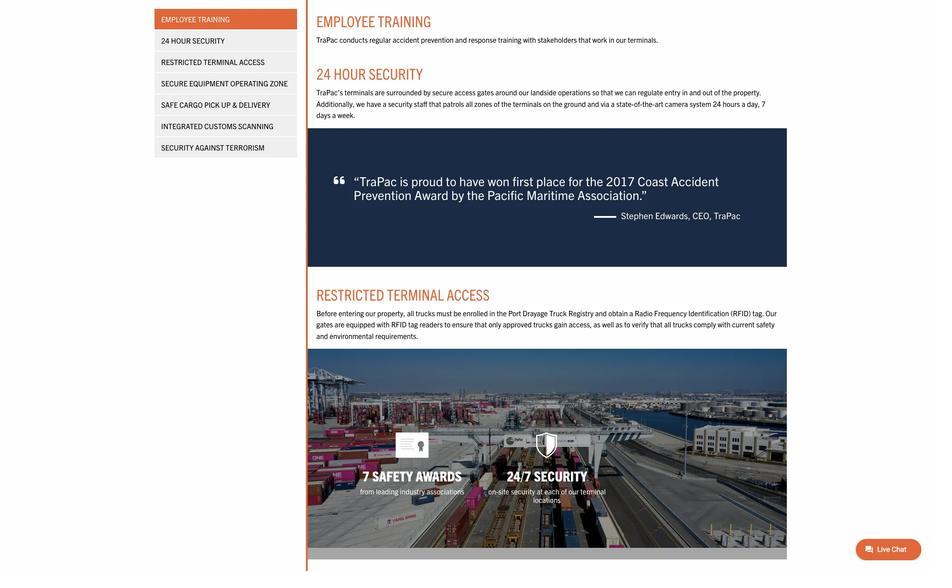 Task type: locate. For each thing, give the bounding box(es) containing it.
terminal
[[203, 57, 237, 66], [387, 285, 444, 304]]

0 horizontal spatial all
[[407, 309, 414, 318]]

restricted terminal access up property,
[[317, 285, 490, 304]]

our inside trapac's terminals are surrounded by secure access gates around our landside operations so that we can regulate entry in and out of the property. additionally, we have a security staff that patrols all zones of the terminals on the ground and via a state-of-the-art camera system 24 hours a day, 7 days a week.
[[519, 88, 529, 97]]

1 vertical spatial access
[[447, 285, 490, 304]]

in
[[609, 35, 615, 44], [683, 88, 688, 97], [490, 309, 495, 318]]

can
[[625, 88, 637, 97]]

the right for
[[586, 173, 604, 189]]

obtain
[[609, 309, 628, 318]]

1 horizontal spatial 24
[[317, 64, 331, 83]]

1 vertical spatial security
[[511, 487, 536, 496]]

1 horizontal spatial 7
[[762, 99, 766, 108]]

the
[[722, 88, 732, 97], [502, 99, 512, 108], [553, 99, 563, 108], [586, 173, 604, 189], [467, 187, 485, 203], [497, 309, 507, 318]]

security down employee training link at the left of the page
[[192, 36, 225, 45]]

only
[[489, 320, 502, 329]]

surrounded
[[387, 88, 422, 97]]

24 up trapac's
[[317, 64, 331, 83]]

property,
[[378, 309, 406, 318]]

that
[[579, 35, 591, 44], [601, 88, 614, 97], [429, 99, 442, 108], [475, 320, 487, 329], [651, 320, 663, 329]]

in up only
[[490, 309, 495, 318]]

gates up zones
[[478, 88, 494, 97]]

0 vertical spatial terminals
[[345, 88, 373, 97]]

0 horizontal spatial access
[[239, 57, 265, 66]]

1 vertical spatial 24
[[317, 64, 331, 83]]

1 horizontal spatial 24 hour security
[[317, 64, 423, 83]]

of right zones
[[494, 99, 500, 108]]

restricted
[[161, 57, 202, 66], [317, 285, 384, 304]]

on
[[544, 99, 551, 108]]

1 horizontal spatial are
[[375, 88, 385, 97]]

restricted up secure
[[161, 57, 202, 66]]

1 horizontal spatial we
[[615, 88, 624, 97]]

secure equipment operating zone
[[161, 79, 288, 88]]

0 vertical spatial in
[[609, 35, 615, 44]]

system
[[690, 99, 712, 108]]

1 horizontal spatial in
[[609, 35, 615, 44]]

associations
[[427, 487, 465, 496]]

that right verify
[[651, 320, 663, 329]]

equipped
[[346, 320, 375, 329]]

trapac right ceo,
[[714, 210, 741, 221]]

access
[[455, 88, 476, 97]]

all down access at the top of the page
[[466, 99, 473, 108]]

our right work
[[616, 35, 627, 44]]

terminals up week.
[[345, 88, 373, 97]]

7 inside 7 safety awards from leading industry associations
[[363, 467, 370, 484]]

1 horizontal spatial employee training
[[317, 11, 432, 30]]

1 horizontal spatial gates
[[478, 88, 494, 97]]

1 horizontal spatial restricted
[[317, 285, 384, 304]]

safe cargo pick up & delivery
[[161, 100, 270, 109]]

1 horizontal spatial of
[[561, 487, 567, 496]]

integrated customs scanning
[[161, 122, 273, 131]]

terminals left on
[[513, 99, 542, 108]]

training up 24 hour security link
[[198, 15, 230, 24]]

the left port on the right of the page
[[497, 309, 507, 318]]

1 horizontal spatial with
[[523, 35, 536, 44]]

by right award
[[452, 187, 464, 203]]

of right "each"
[[561, 487, 567, 496]]

0 vertical spatial by
[[424, 88, 431, 97]]

7 inside trapac's terminals are surrounded by secure access gates around our landside operations so that we can regulate entry in and out of the property. additionally, we have a security staff that patrols all zones of the terminals on the ground and via a state-of-the-art camera system 24 hours a day, 7 days a week.
[[762, 99, 766, 108]]

0 horizontal spatial of
[[494, 99, 500, 108]]

and down before
[[317, 331, 328, 340]]

pacific
[[488, 187, 524, 203]]

0 vertical spatial 7
[[762, 99, 766, 108]]

2 vertical spatial in
[[490, 309, 495, 318]]

won
[[488, 173, 510, 189]]

0 vertical spatial restricted terminal access
[[161, 57, 265, 66]]

frequency
[[655, 309, 687, 318]]

(rfid)
[[731, 309, 751, 318]]

as right well
[[616, 320, 623, 329]]

0 vertical spatial of
[[715, 88, 721, 97]]

trucks down the drayage
[[534, 320, 553, 329]]

with down property,
[[377, 320, 390, 329]]

1 vertical spatial have
[[460, 173, 485, 189]]

2017
[[607, 173, 635, 189]]

in right work
[[609, 35, 615, 44]]

training
[[378, 11, 432, 30], [198, 15, 230, 24]]

is
[[400, 173, 409, 189]]

24 left hours
[[713, 99, 722, 108]]

0 horizontal spatial hour
[[171, 36, 191, 45]]

our left terminal
[[569, 487, 579, 496]]

0 vertical spatial terminal
[[203, 57, 237, 66]]

are left surrounded
[[375, 88, 385, 97]]

art
[[655, 99, 664, 108]]

a inside before entering our property, all trucks must be enrolled in the port drayage truck registry and obtain a radio frequency identification (rfid) tag. our gates are equipped with rfid tag readers to ensure that only approved trucks gain access, as well as to verify that all trucks comply with current safety and environmental requirements.
[[630, 309, 634, 318]]

secure
[[433, 88, 453, 97]]

maritime
[[527, 187, 575, 203]]

in right the entry
[[683, 88, 688, 97]]

ceo,
[[693, 210, 712, 221]]

a left radio
[[630, 309, 634, 318]]

0 horizontal spatial 24 hour security
[[161, 36, 225, 45]]

access up enrolled
[[447, 285, 490, 304]]

security down surrounded
[[388, 99, 413, 108]]

0 horizontal spatial 24
[[161, 36, 169, 45]]

24 up secure
[[161, 36, 169, 45]]

0 horizontal spatial gates
[[317, 320, 333, 329]]

terminal up the tag
[[387, 285, 444, 304]]

awards
[[416, 467, 462, 484]]

have inside trapac's terminals are surrounded by secure access gates around our landside operations so that we can regulate entry in and out of the property. additionally, we have a security staff that patrols all zones of the terminals on the ground and via a state-of-the-art camera system 24 hours a day, 7 days a week.
[[367, 99, 381, 108]]

via
[[601, 99, 610, 108]]

industry
[[400, 487, 425, 496]]

1 horizontal spatial trucks
[[534, 320, 553, 329]]

2 horizontal spatial with
[[718, 320, 731, 329]]

0 horizontal spatial security
[[388, 99, 413, 108]]

0 vertical spatial are
[[375, 88, 385, 97]]

a
[[383, 99, 387, 108], [611, 99, 615, 108], [742, 99, 746, 108], [332, 111, 336, 119], [630, 309, 634, 318]]

are
[[375, 88, 385, 97], [335, 320, 345, 329]]

7 right the day,
[[762, 99, 766, 108]]

leading
[[376, 487, 399, 496]]

1 horizontal spatial all
[[466, 99, 473, 108]]

1 vertical spatial we
[[357, 99, 365, 108]]

0 horizontal spatial as
[[594, 320, 601, 329]]

2 vertical spatial 24
[[713, 99, 722, 108]]

all
[[466, 99, 473, 108], [407, 309, 414, 318], [665, 320, 672, 329]]

security down integrated
[[161, 143, 193, 152]]

all down frequency at the bottom right of the page
[[665, 320, 672, 329]]

before
[[317, 309, 337, 318]]

0 horizontal spatial in
[[490, 309, 495, 318]]

0 horizontal spatial training
[[198, 15, 230, 24]]

0 horizontal spatial by
[[424, 88, 431, 97]]

up
[[221, 100, 231, 109]]

we left 'can'
[[615, 88, 624, 97]]

24
[[161, 36, 169, 45], [317, 64, 331, 83], [713, 99, 722, 108]]

employee training up regular
[[317, 11, 432, 30]]

and left "response"
[[456, 35, 467, 44]]

0 horizontal spatial are
[[335, 320, 345, 329]]

1 horizontal spatial restricted terminal access
[[317, 285, 490, 304]]

that left work
[[579, 35, 591, 44]]

well
[[602, 320, 614, 329]]

by up staff
[[424, 88, 431, 97]]

0 horizontal spatial 7
[[363, 467, 370, 484]]

1 horizontal spatial as
[[616, 320, 623, 329]]

employee training up 24 hour security link
[[161, 15, 230, 24]]

to down must
[[445, 320, 451, 329]]

1 horizontal spatial terminals
[[513, 99, 542, 108]]

employee
[[317, 11, 375, 30], [161, 15, 196, 24]]

security down '24/7'
[[511, 487, 536, 496]]

coast
[[638, 173, 669, 189]]

proud
[[411, 173, 443, 189]]

have left won
[[460, 173, 485, 189]]

training up the accident on the top left of page
[[378, 11, 432, 30]]

our up equipped
[[366, 309, 376, 318]]

have right additionally,
[[367, 99, 381, 108]]

1 vertical spatial by
[[452, 187, 464, 203]]

trapac left conducts
[[317, 35, 338, 44]]

radio
[[635, 309, 653, 318]]

terminals
[[345, 88, 373, 97], [513, 99, 542, 108]]

of right out
[[715, 88, 721, 97]]

at
[[537, 487, 543, 496]]

the-
[[643, 99, 655, 108]]

0 vertical spatial gates
[[478, 88, 494, 97]]

0 vertical spatial restricted
[[161, 57, 202, 66]]

24/7 security on-site security at each of our terminal locations
[[489, 467, 606, 505]]

around
[[496, 88, 518, 97]]

1 vertical spatial are
[[335, 320, 345, 329]]

a right days
[[332, 111, 336, 119]]

with
[[523, 35, 536, 44], [377, 320, 390, 329], [718, 320, 731, 329]]

with right training
[[523, 35, 536, 44]]

to
[[446, 173, 457, 189], [445, 320, 451, 329], [625, 320, 631, 329]]

gates down before
[[317, 320, 333, 329]]

restricted terminal access up equipment
[[161, 57, 265, 66]]

solid image
[[334, 174, 345, 187]]

0 vertical spatial all
[[466, 99, 473, 108]]

employee training
[[317, 11, 432, 30], [161, 15, 230, 24]]

our inside 24/7 security on-site security at each of our terminal locations
[[569, 487, 579, 496]]

1 vertical spatial hour
[[334, 64, 366, 83]]

our right around
[[519, 88, 529, 97]]

24 hour security down employee training link at the left of the page
[[161, 36, 225, 45]]

approved
[[503, 320, 532, 329]]

24 hour security down regular
[[317, 64, 423, 83]]

week.
[[338, 111, 356, 119]]

stakeholders
[[538, 35, 577, 44]]

hour up trapac's
[[334, 64, 366, 83]]

24 hour security link
[[154, 30, 297, 51]]

our inside before entering our property, all trucks must be enrolled in the port drayage truck registry and obtain a radio frequency identification (rfid) tag. our gates are equipped with rfid tag readers to ensure that only approved trucks gain access, as well as to verify that all trucks comply with current safety and environmental requirements.
[[366, 309, 376, 318]]

1 vertical spatial 24 hour security
[[317, 64, 423, 83]]

0 vertical spatial we
[[615, 88, 624, 97]]

2 horizontal spatial 24
[[713, 99, 722, 108]]

7 up from
[[363, 467, 370, 484]]

2 vertical spatial of
[[561, 487, 567, 496]]

1 vertical spatial 7
[[363, 467, 370, 484]]

0 horizontal spatial with
[[377, 320, 390, 329]]

accident
[[671, 173, 719, 189]]

we right additionally,
[[357, 99, 365, 108]]

0 vertical spatial 24 hour security
[[161, 36, 225, 45]]

hour up secure
[[171, 36, 191, 45]]

1 horizontal spatial access
[[447, 285, 490, 304]]

to inside "trapac is proud to have won first place for the 2017 coast accident prevention award by the pacific maritime association."
[[446, 173, 457, 189]]

trucks down frequency at the bottom right of the page
[[673, 320, 693, 329]]

to right proud
[[446, 173, 457, 189]]

0 vertical spatial 24
[[161, 36, 169, 45]]

integrated
[[161, 122, 203, 131]]

1 horizontal spatial have
[[460, 173, 485, 189]]

are down entering
[[335, 320, 345, 329]]

with down identification
[[718, 320, 731, 329]]

stephen
[[621, 210, 654, 221]]

security against terrorism
[[161, 143, 265, 152]]

1 horizontal spatial trapac
[[714, 210, 741, 221]]

all inside trapac's terminals are surrounded by secure access gates around our landside operations so that we can regulate entry in and out of the property. additionally, we have a security staff that patrols all zones of the terminals on the ground and via a state-of-the-art camera system 24 hours a day, 7 days a week.
[[466, 99, 473, 108]]

of
[[715, 88, 721, 97], [494, 99, 500, 108], [561, 487, 567, 496]]

integrated customs scanning link
[[154, 116, 297, 136]]

0 vertical spatial have
[[367, 99, 381, 108]]

trucks up readers
[[416, 309, 435, 318]]

all up the tag
[[407, 309, 414, 318]]

that right so
[[601, 88, 614, 97]]

2 horizontal spatial all
[[665, 320, 672, 329]]

1 vertical spatial all
[[407, 309, 414, 318]]

2 horizontal spatial of
[[715, 88, 721, 97]]

0 vertical spatial security
[[388, 99, 413, 108]]

restricted up entering
[[317, 285, 384, 304]]

hours
[[723, 99, 740, 108]]

regulate
[[638, 88, 663, 97]]

0 horizontal spatial have
[[367, 99, 381, 108]]

0 vertical spatial trapac
[[317, 35, 338, 44]]

our
[[616, 35, 627, 44], [519, 88, 529, 97], [366, 309, 376, 318], [569, 487, 579, 496]]

7
[[762, 99, 766, 108], [363, 467, 370, 484]]

we
[[615, 88, 624, 97], [357, 99, 365, 108]]

gates inside trapac's terminals are surrounded by secure access gates around our landside operations so that we can regulate entry in and out of the property. additionally, we have a security staff that patrols all zones of the terminals on the ground and via a state-of-the-art camera system 24 hours a day, 7 days a week.
[[478, 88, 494, 97]]

1 horizontal spatial security
[[511, 487, 536, 496]]

0 horizontal spatial trapac
[[317, 35, 338, 44]]

1 vertical spatial in
[[683, 88, 688, 97]]

1 vertical spatial gates
[[317, 320, 333, 329]]

terminal up secure equipment operating zone
[[203, 57, 237, 66]]

2 horizontal spatial in
[[683, 88, 688, 97]]

the inside before entering our property, all trucks must be enrolled in the port drayage truck registry and obtain a radio frequency identification (rfid) tag. our gates are equipped with rfid tag readers to ensure that only approved trucks gain access, as well as to verify that all trucks comply with current safety and environmental requirements.
[[497, 309, 507, 318]]

restricted terminal access
[[161, 57, 265, 66], [317, 285, 490, 304]]

1 vertical spatial trapac
[[714, 210, 741, 221]]

as left well
[[594, 320, 601, 329]]

1 vertical spatial terminal
[[387, 285, 444, 304]]

first
[[513, 173, 534, 189]]

security against terrorism link
[[154, 137, 297, 158]]

so
[[593, 88, 600, 97]]

access up operating
[[239, 57, 265, 66]]

2 vertical spatial all
[[665, 320, 672, 329]]

security up "each"
[[534, 467, 588, 484]]

1 horizontal spatial by
[[452, 187, 464, 203]]

0 horizontal spatial restricted terminal access
[[161, 57, 265, 66]]

zone
[[270, 79, 288, 88]]

security inside 24/7 security on-site security at each of our terminal locations
[[511, 487, 536, 496]]



Task type: vqa. For each thing, say whether or not it's contained in the screenshot.
2nd as from right
yes



Task type: describe. For each thing, give the bounding box(es) containing it.
0 vertical spatial access
[[239, 57, 265, 66]]

1 horizontal spatial hour
[[334, 64, 366, 83]]

the right on
[[553, 99, 563, 108]]

each
[[545, 487, 560, 496]]

property.
[[734, 88, 761, 97]]

accident
[[393, 35, 420, 44]]

entry
[[665, 88, 681, 97]]

must
[[437, 309, 452, 318]]

and up well
[[596, 309, 607, 318]]

of inside 24/7 security on-site security at each of our terminal locations
[[561, 487, 567, 496]]

port
[[509, 309, 521, 318]]

trapac's
[[317, 88, 343, 97]]

response
[[469, 35, 497, 44]]

safe
[[161, 100, 178, 109]]

1 vertical spatial restricted terminal access
[[317, 285, 490, 304]]

readers
[[420, 320, 443, 329]]

locations
[[534, 496, 561, 505]]

access,
[[569, 320, 592, 329]]

prevention
[[354, 187, 412, 203]]

1 horizontal spatial employee
[[317, 11, 375, 30]]

in inside before entering our property, all trucks must be enrolled in the port drayage truck registry and obtain a radio frequency identification (rfid) tag. our gates are equipped with rfid tag readers to ensure that only approved trucks gain access, as well as to verify that all trucks comply with current safety and environmental requirements.
[[490, 309, 495, 318]]

and down so
[[588, 99, 599, 108]]

1 horizontal spatial terminal
[[387, 285, 444, 304]]

current
[[733, 320, 755, 329]]

a left the day,
[[742, 99, 746, 108]]

from
[[360, 487, 375, 496]]

prevention
[[421, 35, 454, 44]]

work
[[593, 35, 608, 44]]

days
[[317, 111, 331, 119]]

for
[[569, 173, 583, 189]]

a down surrounded
[[383, 99, 387, 108]]

operations
[[558, 88, 591, 97]]

association."
[[578, 187, 648, 203]]

our
[[766, 309, 777, 318]]

safe cargo pick up & delivery link
[[154, 94, 297, 115]]

"trapac
[[354, 173, 397, 189]]

of-
[[635, 99, 643, 108]]

be
[[454, 309, 462, 318]]

pick
[[204, 100, 220, 109]]

and left out
[[690, 88, 701, 97]]

&
[[232, 100, 237, 109]]

camera
[[665, 99, 688, 108]]

terminals.
[[628, 35, 659, 44]]

conducts
[[340, 35, 368, 44]]

trapac's terminals are surrounded by secure access gates around our landside operations so that we can regulate entry in and out of the property. additionally, we have a security staff that patrols all zones of the terminals on the ground and via a state-of-the-art camera system 24 hours a day, 7 days a week.
[[317, 88, 766, 119]]

security inside trapac's terminals are surrounded by secure access gates around our landside operations so that we can regulate entry in and out of the property. additionally, we have a security staff that patrols all zones of the terminals on the ground and via a state-of-the-art camera system 24 hours a day, 7 days a week.
[[388, 99, 413, 108]]

that down the 'secure'
[[429, 99, 442, 108]]

stephen edwards, ceo, trapac
[[621, 210, 741, 221]]

comply
[[694, 320, 716, 329]]

equipment
[[189, 79, 229, 88]]

0 vertical spatial hour
[[171, 36, 191, 45]]

by inside "trapac is proud to have won first place for the 2017 coast accident prevention award by the pacific maritime association."
[[452, 187, 464, 203]]

customs
[[204, 122, 237, 131]]

2 as from the left
[[616, 320, 623, 329]]

security up surrounded
[[369, 64, 423, 83]]

environmental
[[330, 331, 374, 340]]

are inside before entering our property, all trucks must be enrolled in the port drayage truck registry and obtain a radio frequency identification (rfid) tag. our gates are equipped with rfid tag readers to ensure that only approved trucks gain access, as well as to verify that all trucks comply with current safety and environmental requirements.
[[335, 320, 345, 329]]

ensure
[[452, 320, 473, 329]]

terminal
[[581, 487, 606, 496]]

7 safety awards from leading industry associations
[[360, 467, 465, 496]]

1 vertical spatial restricted
[[317, 285, 384, 304]]

in inside trapac's terminals are surrounded by secure access gates around our landside operations so that we can regulate entry in and out of the property. additionally, we have a security staff that patrols all zones of the terminals on the ground and via a state-of-the-art camera system 24 hours a day, 7 days a week.
[[683, 88, 688, 97]]

truck
[[550, 309, 567, 318]]

24 inside trapac's terminals are surrounded by secure access gates around our landside operations so that we can regulate entry in and out of the property. additionally, we have a security staff that patrols all zones of the terminals on the ground and via a state-of-the-art camera system 24 hours a day, 7 days a week.
[[713, 99, 722, 108]]

that down enrolled
[[475, 320, 487, 329]]

gates inside before entering our property, all trucks must be enrolled in the port drayage truck registry and obtain a radio frequency identification (rfid) tag. our gates are equipped with rfid tag readers to ensure that only approved trucks gain access, as well as to verify that all trucks comply with current safety and environmental requirements.
[[317, 320, 333, 329]]

regular
[[370, 35, 391, 44]]

are inside trapac's terminals are surrounded by secure access gates around our landside operations so that we can regulate entry in and out of the property. additionally, we have a security staff that patrols all zones of the terminals on the ground and via a state-of-the-art camera system 24 hours a day, 7 days a week.
[[375, 88, 385, 97]]

the down around
[[502, 99, 512, 108]]

landside
[[531, 88, 557, 97]]

0 horizontal spatial terminal
[[203, 57, 237, 66]]

operating
[[230, 79, 268, 88]]

verify
[[632, 320, 649, 329]]

cargo
[[179, 100, 203, 109]]

1 as from the left
[[594, 320, 601, 329]]

gain
[[555, 320, 568, 329]]

by inside trapac's terminals are surrounded by secure access gates around our landside operations so that we can regulate entry in and out of the property. additionally, we have a security staff that patrols all zones of the terminals on the ground and via a state-of-the-art camera system 24 hours a day, 7 days a week.
[[424, 88, 431, 97]]

training
[[498, 35, 522, 44]]

0 horizontal spatial terminals
[[345, 88, 373, 97]]

security inside 24/7 security on-site security at each of our terminal locations
[[534, 467, 588, 484]]

trapac conducts regular accident prevention and response training with stakeholders that work in our terminals.
[[317, 35, 659, 44]]

zones
[[475, 99, 493, 108]]

ground
[[564, 99, 586, 108]]

site
[[499, 487, 510, 496]]

identification
[[689, 309, 729, 318]]

against
[[195, 143, 224, 152]]

enrolled
[[463, 309, 488, 318]]

have inside "trapac is proud to have won first place for the 2017 coast accident prevention award by the pacific maritime association."
[[460, 173, 485, 189]]

0 horizontal spatial restricted
[[161, 57, 202, 66]]

a right via
[[611, 99, 615, 108]]

tag
[[409, 320, 418, 329]]

requirements.
[[376, 331, 419, 340]]

0 horizontal spatial employee training
[[161, 15, 230, 24]]

on-
[[489, 487, 499, 496]]

secure equipment operating zone link
[[154, 73, 297, 94]]

employee training link
[[154, 9, 297, 29]]

award
[[415, 187, 449, 203]]

2 horizontal spatial trucks
[[673, 320, 693, 329]]

day,
[[747, 99, 760, 108]]

the up hours
[[722, 88, 732, 97]]

the left won
[[467, 187, 485, 203]]

safety
[[757, 320, 775, 329]]

1 vertical spatial terminals
[[513, 99, 542, 108]]

terrorism
[[226, 143, 265, 152]]

state-
[[617, 99, 635, 108]]

0 horizontal spatial trucks
[[416, 309, 435, 318]]

additionally,
[[317, 99, 355, 108]]

0 horizontal spatial employee
[[161, 15, 196, 24]]

patrols
[[443, 99, 464, 108]]

edwards,
[[656, 210, 691, 221]]

staff
[[414, 99, 428, 108]]

registry
[[569, 309, 594, 318]]

1 horizontal spatial training
[[378, 11, 432, 30]]

place
[[536, 173, 566, 189]]

1 vertical spatial of
[[494, 99, 500, 108]]

restricted terminal access link
[[154, 52, 297, 72]]

0 horizontal spatial we
[[357, 99, 365, 108]]

to left verify
[[625, 320, 631, 329]]

entering
[[339, 309, 364, 318]]



